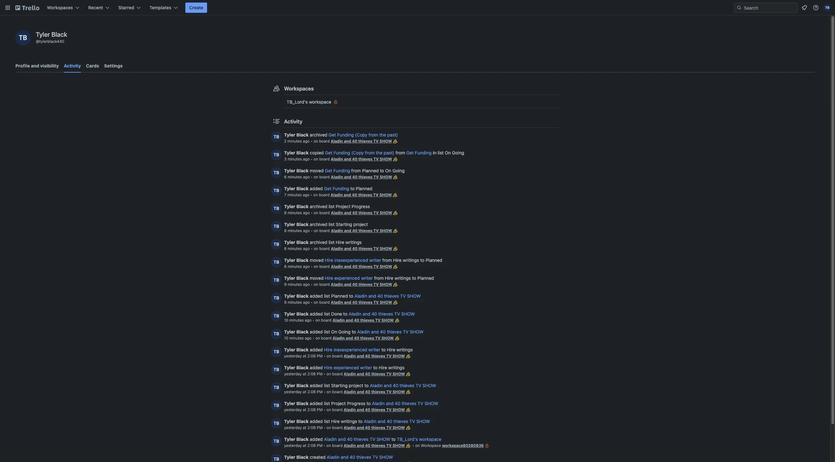 Task type: vqa. For each thing, say whether or not it's contained in the screenshot.


Task type: locate. For each thing, give the bounding box(es) containing it.
archived up "tyler black archived list starting project"
[[310, 204, 328, 209]]

1 vertical spatial 9
[[284, 300, 287, 305]]

tyler black added list hire writings to aladin and 40 thieves tv show
[[284, 419, 430, 424]]

going up tyler black added hire inexexperienced writer to hire writings
[[339, 329, 351, 335]]

0 vertical spatial 9 minutes ago • on board aladin and 40 thieves tv show
[[284, 282, 392, 287]]

on right in
[[445, 150, 451, 155]]

3 added from the top
[[310, 311, 323, 317]]

tyler black (tylerblack440) image for tyler black added list done to aladin and 40 thieves tv show
[[272, 311, 282, 321]]

tyler for tyler black archived list project progress
[[284, 204, 296, 209]]

3 archived from the top
[[310, 222, 328, 227]]

(copy up tyler black copied get funding (copy from the past) from get funding in list on going
[[355, 132, 368, 138]]

funding left in
[[415, 150, 432, 155]]

pm
[[317, 354, 323, 359], [317, 372, 323, 376], [317, 390, 323, 394], [317, 407, 323, 412], [317, 425, 323, 430], [317, 443, 323, 448]]

past)
[[388, 132, 398, 138], [384, 150, 395, 155]]

get funding (copy from the past) link up tyler black copied get funding (copy from the past) from get funding in list on going
[[329, 132, 398, 138]]

1 8 from the top
[[284, 210, 287, 215]]

5 pm from the top
[[317, 425, 323, 430]]

1 vertical spatial progress
[[347, 401, 366, 406]]

10 for tyler black added list on going to aladin and 40 thieves tv show
[[284, 336, 289, 341]]

2 yesterday at 2:08 pm link from the top
[[284, 372, 323, 376]]

get up 6 minutes ago • on board aladin and 40 thieves tv show
[[325, 168, 332, 173]]

archived up tyler black archived list hire writings
[[310, 222, 328, 227]]

0 vertical spatial project
[[336, 204, 351, 209]]

writings for tyler black added hire inexexperienced writer to hire writings
[[397, 347, 413, 352]]

get funding link left in
[[407, 150, 432, 155]]

progress
[[352, 204, 370, 209], [347, 401, 366, 406]]

9
[[284, 282, 287, 287], [284, 300, 287, 305]]

8 minutes ago link
[[284, 264, 310, 269]]

added for funding
[[310, 186, 323, 191]]

hire
[[336, 240, 345, 245], [325, 257, 334, 263], [393, 257, 402, 263], [325, 275, 334, 281], [385, 275, 394, 281], [324, 347, 333, 352], [387, 347, 396, 352], [324, 365, 333, 370], [379, 365, 387, 370], [331, 419, 340, 424]]

get up the 3 minutes ago • on board aladin and 40 thieves tv show
[[325, 150, 333, 155]]

3 at from the top
[[303, 390, 307, 394]]

1 horizontal spatial activity
[[284, 119, 303, 124]]

experienced
[[335, 275, 360, 281], [334, 365, 359, 370]]

black
[[51, 31, 67, 38], [297, 132, 309, 138], [297, 150, 309, 155], [297, 168, 309, 173], [297, 186, 309, 191], [297, 204, 309, 209], [297, 222, 309, 227], [297, 240, 309, 245], [297, 257, 309, 263], [297, 275, 309, 281], [297, 293, 309, 299], [297, 311, 309, 317], [297, 329, 309, 335], [297, 347, 309, 352], [297, 365, 309, 370], [297, 383, 309, 388], [297, 401, 309, 406], [297, 419, 309, 424], [297, 437, 309, 442], [297, 455, 309, 460]]

1 vertical spatial moved
[[310, 257, 324, 263]]

the for archived
[[380, 132, 386, 138]]

10 minutes ago • on board aladin and 40 thieves tv show for done
[[284, 318, 394, 323]]

0 vertical spatial project
[[354, 222, 368, 227]]

1 vertical spatial 10
[[284, 336, 289, 341]]

8 minutes ago • on board aladin and 40 thieves tv show
[[284, 210, 392, 215], [284, 228, 392, 233], [284, 246, 392, 251], [284, 264, 392, 269]]

tyler for tyler black archived list starting project
[[284, 222, 296, 227]]

create
[[189, 5, 203, 10]]

0 vertical spatial going
[[452, 150, 465, 155]]

recent
[[88, 5, 103, 10]]

thieves
[[359, 139, 373, 144], [359, 157, 373, 162], [359, 175, 373, 179], [359, 193, 373, 197], [359, 210, 373, 215], [359, 228, 373, 233], [359, 246, 373, 251], [359, 264, 373, 269], [359, 282, 373, 287], [384, 293, 399, 299], [359, 300, 373, 305], [379, 311, 393, 317], [361, 318, 375, 323], [387, 329, 402, 335], [361, 336, 375, 341], [372, 354, 386, 359], [372, 372, 386, 376], [400, 383, 415, 388], [372, 390, 386, 394], [402, 401, 417, 406], [372, 407, 386, 412], [394, 419, 409, 424], [372, 425, 386, 430], [354, 437, 369, 442], [372, 443, 386, 448], [357, 455, 371, 460]]

0 vertical spatial (copy
[[355, 132, 368, 138]]

1 horizontal spatial tb_lord's
[[397, 437, 418, 442]]

get funding (copy from the past) link up the 3 minutes ago • on board aladin and 40 thieves tv show
[[325, 150, 395, 155]]

tyler inside tyler black @ tylerblack440
[[36, 31, 50, 38]]

3 minutes ago • on board aladin and 40 thieves tv show
[[284, 157, 392, 162]]

workspaces up tyler black @ tylerblack440
[[47, 5, 73, 10]]

progress up tyler black added list hire writings to aladin and 40 thieves tv show
[[347, 401, 366, 406]]

8 minutes ago • on board aladin and 40 thieves tv show for project
[[284, 210, 392, 215]]

tv
[[374, 139, 379, 144], [374, 157, 379, 162], [374, 175, 379, 179], [374, 193, 379, 197], [374, 210, 379, 215], [374, 228, 379, 233], [374, 246, 379, 251], [374, 264, 379, 269], [374, 282, 379, 287], [400, 293, 406, 299], [374, 300, 379, 305], [395, 311, 400, 317], [376, 318, 381, 323], [403, 329, 409, 335], [376, 336, 381, 341], [387, 354, 392, 359], [387, 372, 392, 376], [416, 383, 422, 388], [387, 390, 392, 394], [418, 401, 424, 406], [387, 407, 392, 412], [410, 419, 416, 424], [387, 425, 392, 430], [370, 437, 376, 442], [387, 443, 392, 448], [373, 455, 378, 460]]

tyler black (tylerblack440) image for from planned to on going
[[272, 168, 282, 178]]

funding up 6 minutes ago • on board aladin and 40 thieves tv show
[[334, 168, 350, 173]]

settings
[[104, 63, 123, 68]]

on
[[314, 139, 318, 144], [314, 157, 318, 162], [314, 175, 318, 179], [314, 193, 318, 197], [314, 210, 318, 215], [314, 228, 318, 233], [314, 246, 318, 251], [314, 264, 318, 269], [314, 282, 318, 287], [314, 300, 318, 305], [316, 318, 320, 323], [316, 336, 320, 341], [327, 354, 331, 359], [327, 372, 331, 376], [327, 390, 331, 394], [327, 407, 331, 412], [327, 425, 331, 430], [327, 443, 331, 448], [416, 443, 420, 448]]

tyler for tyler black moved hire inexexperienced writer from hire writings to planned
[[284, 257, 296, 263]]

1 vertical spatial past)
[[384, 150, 395, 155]]

get up the 2 minutes ago • on board aladin and 40 thieves tv show
[[329, 132, 336, 138]]

archived for project
[[310, 204, 328, 209]]

tyler black added list project progress to aladin and 40 thieves tv show
[[284, 401, 439, 406]]

6 yesterday at 2:08 pm • on board aladin and 40 thieves tv show from the top
[[284, 443, 405, 448]]

yesterday at 2:08 pm link
[[284, 354, 323, 359], [284, 372, 323, 376]]

1 10 from the top
[[284, 318, 289, 323]]

inexexperienced
[[335, 257, 368, 263], [334, 347, 368, 352]]

black for tyler black added list on going to aladin and 40 thieves tv show
[[297, 329, 309, 335]]

starred button
[[115, 3, 144, 13]]

experienced for moved
[[335, 275, 360, 281]]

writer up tyler black added list starting project to aladin and 40 thieves tv show
[[361, 365, 372, 370]]

black for tyler black added list planned to aladin and 40 thieves tv show
[[297, 293, 309, 299]]

writer for tyler black moved hire experienced writer from hire writings to planned
[[361, 275, 373, 281]]

funding up the 2 minutes ago • on board aladin and 40 thieves tv show
[[337, 132, 354, 138]]

3 moved from the top
[[310, 275, 324, 281]]

project up tyler black added list hire writings to aladin and 40 thieves tv show
[[331, 401, 346, 406]]

2 9 from the top
[[284, 300, 287, 305]]

writer down tyler black moved hire inexexperienced writer from hire writings to planned
[[361, 275, 373, 281]]

0 horizontal spatial workspaces
[[47, 5, 73, 10]]

tyler black (tylerblack440) image for tyler black added list starting project to aladin and 40 thieves tv show
[[272, 383, 282, 393]]

and
[[31, 63, 39, 68], [344, 139, 351, 144], [344, 157, 351, 162], [344, 175, 352, 179], [344, 193, 351, 197], [344, 210, 352, 215], [344, 228, 352, 233], [344, 246, 352, 251], [344, 264, 352, 269], [344, 282, 352, 287], [369, 293, 376, 299], [344, 300, 352, 305], [363, 311, 371, 317], [346, 318, 353, 323], [371, 329, 379, 335], [346, 336, 353, 341], [357, 354, 364, 359], [357, 372, 364, 376], [384, 383, 392, 388], [357, 390, 364, 394], [386, 401, 394, 406], [357, 407, 364, 412], [378, 419, 386, 424], [357, 425, 364, 430], [338, 437, 346, 442], [357, 443, 364, 448], [341, 455, 349, 460]]

yesterday at 2:08 pm • on board aladin and 40 thieves tv show down tyler black added hire experienced writer to hire writings
[[284, 372, 405, 376]]

writings for tyler black added hire experienced writer to hire writings
[[389, 365, 405, 370]]

2 archived from the top
[[310, 204, 328, 209]]

0 vertical spatial 10
[[284, 318, 289, 323]]

archived up the copied
[[310, 132, 328, 138]]

get funding link for from planned to on going
[[325, 168, 350, 173]]

(copy up the 3 minutes ago • on board aladin and 40 thieves tv show
[[352, 150, 364, 155]]

1 8 minutes ago • on board aladin and 40 thieves tv show from the top
[[284, 210, 392, 215]]

2 horizontal spatial on
[[445, 150, 451, 155]]

0 vertical spatial experienced
[[335, 275, 360, 281]]

workspaces up tb_lord's workspace
[[284, 86, 314, 91]]

workspace80280836 link
[[442, 443, 484, 448]]

5 at from the top
[[303, 425, 307, 430]]

going down tyler black copied get funding (copy from the past) from get funding in list on going
[[393, 168, 405, 173]]

this workspace is private. it's not indexed or visible to those outside the workspace. image
[[484, 443, 491, 449]]

8 minutes ago • on board aladin and 40 thieves tv show up tyler black moved hire experienced writer from hire writings to planned
[[284, 264, 392, 269]]

black for tyler black added hire inexexperienced writer to hire writings
[[297, 347, 309, 352]]

hire experienced writer link down tyler black added hire inexexperienced writer to hire writings
[[324, 365, 372, 370]]

0 vertical spatial activity
[[64, 63, 81, 68]]

archived for funding
[[310, 132, 328, 138]]

to
[[380, 168, 384, 173], [351, 186, 355, 191], [421, 257, 425, 263], [412, 275, 417, 281], [349, 293, 353, 299], [344, 311, 348, 317], [352, 329, 356, 335], [382, 347, 386, 352], [374, 365, 378, 370], [365, 383, 369, 388], [367, 401, 371, 406], [359, 419, 363, 424], [392, 437, 396, 442]]

1 vertical spatial project
[[331, 401, 346, 406]]

settings link
[[104, 60, 123, 72]]

the
[[380, 132, 386, 138], [376, 150, 383, 155]]

2 vertical spatial on
[[331, 329, 337, 335]]

yesterday at 2:08 pm • on board aladin and 40 thieves tv show down tyler black added list starting project to aladin and 40 thieves tv show
[[284, 390, 405, 394]]

get up 7 minutes ago • on board aladin and 40 thieves tv show
[[324, 186, 332, 191]]

2 minutes ago • on board aladin and 40 thieves tv show
[[284, 139, 392, 144]]

2 added from the top
[[310, 293, 323, 299]]

on
[[445, 150, 451, 155], [386, 168, 392, 173], [331, 329, 337, 335]]

all members of the workspace can see and edit this board. image for tyler black added list done to aladin and 40 thieves tv show
[[394, 317, 401, 324]]

archived down "tyler black archived list starting project"
[[310, 240, 328, 245]]

1 vertical spatial (copy
[[352, 150, 364, 155]]

2 moved from the top
[[310, 257, 324, 263]]

0 vertical spatial moved
[[310, 168, 324, 173]]

tyler black (tylerblack440) image
[[15, 30, 31, 45], [272, 132, 282, 142], [272, 168, 282, 178], [272, 186, 282, 196], [272, 257, 282, 267], [272, 311, 282, 321], [272, 347, 282, 357], [272, 383, 282, 393]]

get funding link up 7 minutes ago • on board aladin and 40 thieves tv show
[[324, 186, 350, 191]]

black inside tyler black @ tylerblack440
[[51, 31, 67, 38]]

list for tyler black archived list starting project
[[329, 222, 335, 227]]

pm for to hire writings's tyler black (tylerblack440) icon
[[317, 354, 323, 359]]

5 added from the top
[[310, 347, 323, 352]]

6 at from the top
[[303, 443, 307, 448]]

1 vertical spatial on
[[386, 168, 392, 173]]

0 vertical spatial hire inexexperienced writer link
[[325, 257, 381, 263]]

tyler black (tylerblack440) image for tyler black added list project progress to aladin and 40 thieves tv show
[[272, 400, 282, 411]]

40
[[352, 139, 358, 144], [352, 157, 358, 162], [353, 175, 358, 179], [352, 193, 358, 197], [353, 210, 358, 215], [353, 228, 358, 233], [353, 246, 358, 251], [353, 264, 358, 269], [353, 282, 358, 287], [378, 293, 383, 299], [353, 300, 358, 305], [372, 311, 377, 317], [354, 318, 360, 323], [380, 329, 386, 335], [354, 336, 360, 341], [365, 354, 371, 359], [365, 372, 371, 376], [393, 383, 399, 388], [365, 390, 371, 394], [395, 401, 401, 406], [365, 407, 371, 412], [387, 419, 393, 424], [365, 425, 371, 430], [347, 437, 353, 442], [365, 443, 371, 448], [350, 455, 356, 460]]

1 vertical spatial hire inexexperienced writer link
[[324, 347, 381, 352]]

1 yesterday from the top
[[284, 354, 302, 359]]

writer
[[370, 257, 381, 263], [361, 275, 373, 281], [369, 347, 381, 352], [361, 365, 372, 370]]

3 8 minutes ago • on board aladin and 40 thieves tv show from the top
[[284, 246, 392, 251]]

profile and visibility
[[15, 63, 59, 68]]

get funding (copy from the past) link for copied
[[325, 150, 395, 155]]

cards link
[[86, 60, 99, 72]]

activity up the 2 minutes ago link
[[284, 119, 303, 124]]

tyler black added hire experienced writer to hire writings
[[284, 365, 405, 370]]

2 yesterday from the top
[[284, 372, 302, 376]]

7 added from the top
[[310, 383, 323, 388]]

tyler for tyler black added list project progress to aladin and 40 thieves tv show
[[284, 401, 296, 406]]

1 vertical spatial get funding link
[[325, 168, 350, 173]]

tyler black copied get funding (copy from the past) from get funding in list on going
[[284, 150, 465, 155]]

funding
[[337, 132, 354, 138], [334, 150, 350, 155], [415, 150, 432, 155], [334, 168, 350, 173], [333, 186, 350, 191]]

get for tyler black copied get funding (copy from the past) from get funding in list on going
[[325, 150, 333, 155]]

moved for get funding
[[310, 168, 324, 173]]

tyler
[[36, 31, 50, 38], [284, 132, 296, 138], [284, 150, 296, 155], [284, 168, 296, 173], [284, 186, 296, 191], [284, 204, 296, 209], [284, 222, 296, 227], [284, 240, 296, 245], [284, 257, 296, 263], [284, 275, 296, 281], [284, 293, 296, 299], [284, 311, 296, 317], [284, 329, 296, 335], [284, 347, 296, 352], [284, 365, 296, 370], [284, 383, 296, 388], [284, 401, 296, 406], [284, 419, 296, 424], [284, 437, 296, 442], [284, 455, 296, 460]]

2 8 minutes ago • on board aladin and 40 thieves tv show from the top
[[284, 228, 392, 233]]

4 added from the top
[[310, 329, 323, 335]]

1 vertical spatial going
[[393, 168, 405, 173]]

aladin and 40 thieves tv show link
[[331, 139, 392, 144], [331, 157, 392, 162], [331, 175, 392, 179], [331, 193, 392, 197], [331, 210, 392, 215], [331, 228, 392, 233], [331, 246, 392, 251], [331, 264, 392, 269], [331, 282, 392, 287], [355, 293, 421, 299], [331, 300, 392, 305], [349, 311, 415, 317], [333, 318, 394, 323], [357, 329, 424, 335], [333, 336, 394, 341], [344, 354, 405, 359], [344, 372, 405, 376], [370, 383, 437, 388], [344, 390, 405, 394], [372, 401, 439, 406], [344, 407, 405, 412], [364, 419, 430, 424], [344, 425, 405, 430], [324, 437, 391, 442], [344, 443, 405, 448], [327, 455, 393, 460]]

workspace
[[421, 443, 441, 448]]

hire inexexperienced writer link
[[325, 257, 381, 263], [324, 347, 381, 352]]

0 vertical spatial the
[[380, 132, 386, 138]]

4 pm from the top
[[317, 407, 323, 412]]

1 vertical spatial get funding (copy from the past) link
[[325, 150, 395, 155]]

1 horizontal spatial going
[[393, 168, 405, 173]]

1 vertical spatial workspaces
[[284, 86, 314, 91]]

9 down the 8 minutes ago "link"
[[284, 282, 287, 287]]

1 9 from the top
[[284, 282, 287, 287]]

1 archived from the top
[[310, 132, 328, 138]]

1 moved from the top
[[310, 168, 324, 173]]

inexexperienced up tyler black moved hire experienced writer from hire writings to planned
[[335, 257, 368, 263]]

2:08 for to hire writings's tyler black (tylerblack440) icon
[[308, 354, 316, 359]]

3
[[284, 157, 287, 162]]

3 2:08 from the top
[[308, 390, 316, 394]]

planned
[[362, 168, 379, 173], [356, 186, 373, 191], [426, 257, 443, 263], [418, 275, 434, 281], [331, 293, 348, 299]]

1 10 minutes ago • on board aladin and 40 thieves tv show from the top
[[284, 318, 394, 323]]

2 vertical spatial going
[[339, 329, 351, 335]]

added for experienced
[[310, 365, 323, 370]]

list for tyler black added list on going to aladin and 40 thieves tv show
[[324, 329, 330, 335]]

starting down tyler black added hire experienced writer to hire writings
[[331, 383, 348, 388]]

ago
[[303, 139, 310, 144], [303, 157, 310, 162], [303, 175, 310, 179], [303, 193, 310, 197], [303, 210, 310, 215], [303, 228, 310, 233], [303, 246, 310, 251], [303, 264, 310, 269], [303, 282, 310, 287], [303, 300, 310, 305], [305, 318, 312, 323], [305, 336, 312, 341]]

4 yesterday from the top
[[284, 407, 302, 412]]

1 vertical spatial tb_lord's workspace link
[[397, 437, 442, 442]]

1 vertical spatial the
[[376, 150, 383, 155]]

tyler for tyler black added aladin and 40 thieves tv show to tb_lord's workspace
[[284, 437, 296, 442]]

yesterday for tyler black (tylerblack440) image related to to hire writings
[[284, 372, 302, 376]]

aladin
[[331, 139, 343, 144], [331, 157, 343, 162], [331, 175, 343, 179], [331, 193, 343, 197], [331, 210, 343, 215], [331, 228, 343, 233], [331, 246, 343, 251], [331, 264, 343, 269], [331, 282, 343, 287], [355, 293, 368, 299], [331, 300, 343, 305], [349, 311, 362, 317], [333, 318, 345, 323], [357, 329, 370, 335], [333, 336, 345, 341], [344, 354, 356, 359], [344, 372, 356, 376], [370, 383, 383, 388], [344, 390, 356, 394], [372, 401, 385, 406], [344, 407, 356, 412], [364, 419, 377, 424], [344, 425, 356, 430], [324, 437, 337, 442], [344, 443, 356, 448], [327, 455, 340, 460]]

hire experienced writer link for added
[[324, 365, 372, 370]]

sm image
[[333, 99, 339, 105]]

funding for tyler black archived get funding (copy from the past)
[[337, 132, 354, 138]]

hire inexexperienced writer link for moved
[[325, 257, 381, 263]]

1 vertical spatial hire experienced writer link
[[324, 365, 372, 370]]

4 archived from the top
[[310, 240, 328, 245]]

10 added from the top
[[310, 437, 323, 442]]

tyler black moved hire experienced writer from hire writings to planned
[[284, 275, 434, 281]]

1 horizontal spatial workspace
[[420, 437, 442, 442]]

3 pm from the top
[[317, 390, 323, 394]]

4 8 minutes ago • on board aladin and 40 thieves tv show from the top
[[284, 264, 392, 269]]

starting down tyler black archived list project progress
[[336, 222, 352, 227]]

yesterday at 2:08 pm link for tyler black added hire inexexperienced writer to hire writings
[[284, 354, 323, 359]]

1 at from the top
[[303, 354, 307, 359]]

black for tyler black added list hire writings to aladin and 40 thieves tv show
[[297, 419, 309, 424]]

2 8 from the top
[[284, 228, 287, 233]]

tb_lord's workspace
[[287, 99, 331, 105]]

progress down 7 minutes ago • on board aladin and 40 thieves tv show
[[352, 204, 370, 209]]

6 pm from the top
[[317, 443, 323, 448]]

8 added from the top
[[310, 401, 323, 406]]

0 vertical spatial starting
[[336, 222, 352, 227]]

funding up 7 minutes ago • on board aladin and 40 thieves tv show
[[333, 186, 350, 191]]

2 pm from the top
[[317, 372, 323, 376]]

all members of the workspace can see and edit this board. image for tyler black added list starting project to aladin and 40 thieves tv show
[[405, 389, 412, 395]]

1 vertical spatial 9 minutes ago • on board aladin and 40 thieves tv show
[[284, 300, 392, 305]]

5 yesterday from the top
[[284, 425, 302, 430]]

yesterday at 2:08 pm • on board aladin and 40 thieves tv show up tyler black added list hire writings to aladin and 40 thieves tv show
[[284, 407, 405, 412]]

copied
[[310, 150, 324, 155]]

1 vertical spatial 10 minutes ago • on board aladin and 40 thieves tv show
[[284, 336, 394, 341]]

1 added from the top
[[310, 186, 323, 191]]

0 vertical spatial past)
[[388, 132, 398, 138]]

added
[[310, 186, 323, 191], [310, 293, 323, 299], [310, 311, 323, 317], [310, 329, 323, 335], [310, 347, 323, 352], [310, 365, 323, 370], [310, 383, 323, 388], [310, 401, 323, 406], [310, 419, 323, 424], [310, 437, 323, 442]]

funding up the 3 minutes ago • on board aladin and 40 thieves tv show
[[334, 150, 350, 155]]

4 2:08 from the top
[[308, 407, 316, 412]]

black for tyler black archived list hire writings
[[297, 240, 309, 245]]

10 minutes ago • on board aladin and 40 thieves tv show down done
[[284, 318, 394, 323]]

get funding link
[[407, 150, 432, 155], [325, 168, 350, 173], [324, 186, 350, 191]]

funding for tyler black added get funding to planned
[[333, 186, 350, 191]]

8 minutes ago • on board aladin and 40 thieves tv show down tyler black archived list hire writings
[[284, 246, 392, 251]]

0 vertical spatial workspaces
[[47, 5, 73, 10]]

0 vertical spatial get funding (copy from the past) link
[[329, 132, 398, 138]]

list for tyler black added list planned to aladin and 40 thieves tv show
[[324, 293, 330, 299]]

9 minutes ago • on board aladin and 40 thieves tv show
[[284, 282, 392, 287], [284, 300, 392, 305]]

tyler black archived list starting project
[[284, 222, 368, 227]]

2 9 minutes ago • on board aladin and 40 thieves tv show from the top
[[284, 300, 392, 305]]

2 yesterday at 2:08 pm • on board aladin and 40 thieves tv show from the top
[[284, 372, 405, 376]]

workspaces inside dropdown button
[[47, 5, 73, 10]]

hire experienced writer link
[[325, 275, 373, 281], [324, 365, 372, 370]]

list for tyler black archived list project progress
[[329, 204, 335, 209]]

0 vertical spatial progress
[[352, 204, 370, 209]]

at
[[303, 354, 307, 359], [303, 372, 307, 376], [303, 390, 307, 394], [303, 407, 307, 412], [303, 425, 307, 430], [303, 443, 307, 448]]

6 minutes ago link
[[284, 175, 310, 179]]

2 at from the top
[[303, 372, 307, 376]]

1 2:08 from the top
[[308, 354, 316, 359]]

4 at from the top
[[303, 407, 307, 412]]

tyler black added aladin and 40 thieves tv show to tb_lord's workspace
[[284, 437, 442, 442]]

past) for tyler black copied get funding (copy from the past) from get funding in list on going
[[384, 150, 395, 155]]

2:08
[[308, 354, 316, 359], [308, 372, 316, 376], [308, 390, 316, 394], [308, 407, 316, 412], [308, 425, 316, 430], [308, 443, 316, 448]]

hire inexexperienced writer link down tyler black added list on going to aladin and 40 thieves tv show
[[324, 347, 381, 352]]

done
[[331, 311, 342, 317]]

black for tyler black moved hire inexexperienced writer from hire writings to planned
[[297, 257, 309, 263]]

2 10 from the top
[[284, 336, 289, 341]]

writer down tyler black added list on going to aladin and 40 thieves tv show
[[369, 347, 381, 352]]

1 vertical spatial inexexperienced
[[334, 347, 368, 352]]

(copy for archived
[[355, 132, 368, 138]]

9 minutes ago • on board aladin and 40 thieves tv show up tyler black added list planned to aladin and 40 thieves tv show
[[284, 282, 392, 287]]

on down done
[[331, 329, 337, 335]]

2:08 for tyler black (tylerblack440) image related to to hire writings
[[308, 372, 316, 376]]

yesterday for to hire writings's tyler black (tylerblack440) icon
[[284, 354, 302, 359]]

all members of the workspace can see and edit this board. image
[[392, 156, 399, 162], [392, 192, 399, 198], [392, 264, 399, 270], [394, 317, 401, 324], [405, 389, 412, 395], [405, 407, 412, 413], [405, 425, 412, 431], [405, 443, 412, 449]]

tyler black archived get funding (copy from the past)
[[284, 132, 398, 138]]

0 vertical spatial tb_lord's workspace link
[[284, 97, 559, 107]]

yesterday for tyler black (tylerblack440) image corresponding to tyler black added list project progress to aladin and 40 thieves tv show
[[284, 407, 302, 412]]

archived
[[310, 132, 328, 138], [310, 204, 328, 209], [310, 222, 328, 227], [310, 240, 328, 245]]

activity
[[64, 63, 81, 68], [284, 119, 303, 124]]

1 vertical spatial starting
[[331, 383, 348, 388]]

yesterday at 2:08 pm • on board aladin and 40 thieves tv show down tyler black added list hire writings to aladin and 40 thieves tv show
[[284, 425, 405, 430]]

tyler black (tylerblack440) image for to hire writings
[[272, 365, 282, 375]]

yesterday for tyler black (tylerblack440) icon associated with tyler black added list starting project to aladin and 40 thieves tv show
[[284, 390, 302, 394]]

workspace
[[309, 99, 331, 105], [420, 437, 442, 442]]

tyler black added hire inexexperienced writer to hire writings
[[284, 347, 413, 352]]

8 minutes ago • on board aladin and 40 thieves tv show down "tyler black archived list starting project"
[[284, 228, 392, 233]]

2:08 for tyler black (tylerblack440) image corresponding to tyler black added list project progress to aladin and 40 thieves tv show
[[308, 407, 316, 412]]

experienced down tyler black added hire inexexperienced writer to hire writings
[[334, 365, 359, 370]]

back to home image
[[15, 3, 39, 13]]

3 8 from the top
[[284, 246, 287, 251]]

tyler black (tylerblack440) image for from
[[272, 150, 282, 160]]

moved
[[310, 168, 324, 173], [310, 257, 324, 263], [310, 275, 324, 281]]

yesterday at 2:08 pm • on board aladin and 40 thieves tv show
[[284, 354, 405, 359], [284, 372, 405, 376], [284, 390, 405, 394], [284, 407, 405, 412], [284, 425, 405, 430], [284, 443, 405, 448]]

9 down 9 minutes ago link
[[284, 300, 287, 305]]

1 vertical spatial yesterday at 2:08 pm link
[[284, 372, 323, 376]]

4 8 from the top
[[284, 264, 287, 269]]

0 vertical spatial hire experienced writer link
[[325, 275, 373, 281]]

primary element
[[0, 0, 836, 15]]

templates button
[[146, 3, 182, 13]]

going right in
[[452, 150, 465, 155]]

2 10 minutes ago • on board aladin and 40 thieves tv show from the top
[[284, 336, 394, 341]]

1 9 minutes ago • on board aladin and 40 thieves tv show from the top
[[284, 282, 392, 287]]

0 horizontal spatial on
[[331, 329, 337, 335]]

all members of the workspace can see and edit this board. image
[[392, 138, 399, 145], [392, 174, 399, 180], [392, 210, 399, 216], [392, 228, 399, 234], [392, 246, 399, 252], [392, 281, 399, 288], [392, 299, 399, 306], [394, 335, 401, 342], [405, 353, 412, 360], [405, 371, 412, 377], [405, 461, 412, 462]]

on down tyler black copied get funding (copy from the past) from get funding in list on going
[[386, 168, 392, 173]]

added for hire
[[310, 419, 323, 424]]

project down 7 minutes ago • on board aladin and 40 thieves tv show
[[336, 204, 351, 209]]

3 yesterday from the top
[[284, 390, 302, 394]]

workspaces
[[47, 5, 73, 10], [284, 86, 314, 91]]

0 vertical spatial on
[[445, 150, 451, 155]]

0 vertical spatial 9
[[284, 282, 287, 287]]

2 2:08 from the top
[[308, 372, 316, 376]]

0 vertical spatial get funding link
[[407, 150, 432, 155]]

1 vertical spatial experienced
[[334, 365, 359, 370]]

tyler black (tylerblack440) image for tyler black added list on going to aladin and 40 thieves tv show
[[272, 329, 282, 339]]

project for archived
[[336, 204, 351, 209]]

tyler for tyler black created aladin and 40 thieves tv show
[[284, 455, 296, 460]]

from for tyler black archived get funding (copy from the past)
[[369, 132, 379, 138]]

yesterday at 2:08 pm • on board aladin and 40 thieves tv show down tyler black added hire inexexperienced writer to hire writings
[[284, 354, 405, 359]]

8 for tyler black archived list starting project
[[284, 228, 287, 233]]

get
[[329, 132, 336, 138], [325, 150, 333, 155], [407, 150, 414, 155], [325, 168, 332, 173], [324, 186, 332, 191]]

starting
[[336, 222, 352, 227], [331, 383, 348, 388]]

hire experienced writer link up tyler black added list planned to aladin and 40 thieves tv show
[[325, 275, 373, 281]]

inexexperienced down tyler black added list on going to aladin and 40 thieves tv show
[[334, 347, 368, 352]]

1 yesterday at 2:08 pm link from the top
[[284, 354, 323, 359]]

black for tyler black added list done to aladin and 40 thieves tv show
[[297, 311, 309, 317]]

10 minutes ago • on board aladin and 40 thieves tv show up tyler black added hire inexexperienced writer to hire writings
[[284, 336, 394, 341]]

tb_lord's workspace link
[[284, 97, 559, 107], [397, 437, 442, 442]]

workspace left sm icon
[[309, 99, 331, 105]]

writer up tyler black moved hire experienced writer from hire writings to planned
[[370, 257, 381, 263]]

tyler for tyler black @ tylerblack440
[[36, 31, 50, 38]]

project
[[336, 204, 351, 209], [331, 401, 346, 406]]

0 horizontal spatial activity
[[64, 63, 81, 68]]

black for tyler black moved hire experienced writer from hire writings to planned
[[297, 275, 309, 281]]

2 vertical spatial get funding link
[[324, 186, 350, 191]]

1 pm from the top
[[317, 354, 323, 359]]

tyler black (tylerblack440) image
[[824, 4, 832, 12], [272, 150, 282, 160], [272, 203, 282, 214], [272, 221, 282, 232], [272, 239, 282, 249], [272, 275, 282, 285], [272, 293, 282, 303], [272, 329, 282, 339], [272, 365, 282, 375], [272, 400, 282, 411], [272, 418, 282, 429], [272, 436, 282, 447], [272, 454, 282, 462]]

10 minutes ago • on board aladin and 40 thieves tv show
[[284, 318, 394, 323], [284, 336, 394, 341]]

hire inexexperienced writer link up tyler black moved hire experienced writer from hire writings to planned
[[325, 257, 381, 263]]

get for tyler black moved get funding from planned to on going
[[325, 168, 332, 173]]

8 minutes ago • on board aladin and 40 thieves tv show down tyler black archived list project progress
[[284, 210, 392, 215]]

1 vertical spatial tb_lord's
[[397, 437, 418, 442]]

going
[[452, 150, 465, 155], [393, 168, 405, 173], [339, 329, 351, 335]]

6 added from the top
[[310, 365, 323, 370]]

tb_lord's
[[287, 99, 308, 105], [397, 437, 418, 442]]

0 vertical spatial 10 minutes ago • on board aladin and 40 thieves tv show
[[284, 318, 394, 323]]

get funding link up 6 minutes ago • on board aladin and 40 thieves tv show
[[325, 168, 350, 173]]

1 vertical spatial project
[[349, 383, 364, 388]]

0 horizontal spatial tb_lord's
[[287, 99, 308, 105]]

workspace up workspace
[[420, 437, 442, 442]]

profile
[[15, 63, 30, 68]]

9 minutes ago • on board aladin and 40 thieves tv show up done
[[284, 300, 392, 305]]

at for to hire writings's tyler black (tylerblack440) icon
[[303, 354, 307, 359]]

activity left cards
[[64, 63, 81, 68]]

0 vertical spatial inexexperienced
[[335, 257, 368, 263]]

tyler for tyler black added list on going to aladin and 40 thieves tv show
[[284, 329, 296, 335]]

yesterday at 2:08 pm • on board aladin and 40 thieves tv show up 'tyler black created aladin and 40 thieves tv show'
[[284, 443, 405, 448]]

1 horizontal spatial on
[[386, 168, 392, 173]]

list for tyler black added list starting project to aladin and 40 thieves tv show
[[324, 383, 330, 388]]

all members of the workspace can see and edit this board. image for tyler black added list hire writings to aladin and 40 thieves tv show
[[405, 425, 412, 431]]

minutes
[[288, 139, 302, 144], [288, 157, 302, 162], [288, 175, 302, 179], [288, 193, 302, 197], [288, 210, 302, 215], [288, 228, 302, 233], [288, 246, 302, 251], [288, 264, 302, 269], [288, 282, 302, 287], [288, 300, 302, 305], [290, 318, 304, 323], [290, 336, 304, 341]]

experienced up tyler black added list planned to aladin and 40 thieves tv show
[[335, 275, 360, 281]]

9 added from the top
[[310, 419, 323, 424]]

0 vertical spatial yesterday at 2:08 pm link
[[284, 354, 323, 359]]

0 vertical spatial workspace
[[309, 99, 331, 105]]

open information menu image
[[813, 4, 820, 11]]

5 2:08 from the top
[[308, 425, 316, 430]]

2 vertical spatial moved
[[310, 275, 324, 281]]

black for tyler black archived get funding (copy from the past)
[[297, 132, 309, 138]]



Task type: describe. For each thing, give the bounding box(es) containing it.
tyler black moved get funding from planned to on going
[[284, 168, 405, 173]]

2:08 for tyler black (tylerblack440) icon associated with tyler black added list starting project to aladin and 40 thieves tv show
[[308, 390, 316, 394]]

project for archived
[[354, 222, 368, 227]]

get for tyler black added get funding to planned
[[324, 186, 332, 191]]

Search field
[[742, 3, 798, 12]]

0 vertical spatial tb_lord's
[[287, 99, 308, 105]]

7
[[284, 193, 287, 197]]

workspaces button
[[43, 3, 83, 13]]

tyler black added list on going to aladin and 40 thieves tv show
[[284, 329, 424, 335]]

tyler black (tylerblack440) image for to planned
[[272, 186, 282, 196]]

templates
[[150, 5, 171, 10]]

1 horizontal spatial workspaces
[[284, 86, 314, 91]]

2:08 for tyler black added list hire writings to aladin and 40 thieves tv show's tyler black (tylerblack440) image
[[308, 425, 316, 430]]

tyler black added get funding to planned
[[284, 186, 373, 191]]

9 minutes ago • on board aladin and 40 thieves tv show for added list planned to
[[284, 300, 392, 305]]

recent button
[[84, 3, 113, 13]]

0 notifications image
[[801, 4, 809, 12]]

project for added
[[349, 383, 364, 388]]

added for planned
[[310, 293, 323, 299]]

8 for tyler black archived list hire writings
[[284, 246, 287, 251]]

tyler for tyler black copied get funding (copy from the past) from get funding in list on going
[[284, 150, 296, 155]]

3 minutes ago link
[[284, 157, 310, 162]]

visibility
[[40, 63, 59, 68]]

tyler for tyler black added hire experienced writer to hire writings
[[284, 365, 296, 370]]

1 yesterday at 2:08 pm • on board aladin and 40 thieves tv show from the top
[[284, 354, 405, 359]]

2
[[284, 139, 287, 144]]

9 for added list planned to
[[284, 300, 287, 305]]

• on workspace workspace80280836
[[412, 443, 484, 448]]

2 minutes ago link
[[284, 139, 310, 144]]

pm for tyler black (tylerblack440) icon associated with tyler black added list starting project to aladin and 40 thieves tv show
[[317, 390, 323, 394]]

tylerblack440
[[39, 39, 64, 44]]

past) for tyler black archived get funding (copy from the past)
[[388, 132, 398, 138]]

tyler black (tylerblack440) image for tyler black archived get funding (copy from the past)
[[272, 132, 282, 142]]

6 2:08 from the top
[[308, 443, 316, 448]]

search image
[[737, 5, 742, 10]]

black for tyler black added list project progress to aladin and 40 thieves tv show
[[297, 401, 309, 406]]

5 yesterday at 2:08 pm • on board aladin and 40 thieves tv show from the top
[[284, 425, 405, 430]]

all members of the workspace can see and edit this board. image for from
[[392, 156, 399, 162]]

3 yesterday at 2:08 pm • on board aladin and 40 thieves tv show from the top
[[284, 390, 405, 394]]

starred
[[118, 5, 134, 10]]

pm for tyler black (tylerblack440) image related to to hire writings
[[317, 372, 323, 376]]

10 minutes ago • on board aladin and 40 thieves tv show for on
[[284, 336, 394, 341]]

6 minutes ago • on board aladin and 40 thieves tv show
[[284, 175, 392, 179]]

added for project
[[310, 401, 323, 406]]

yesterday at 2:08 pm link for tyler black added hire experienced writer to hire writings
[[284, 372, 323, 376]]

all members of the workspace can see and edit this board. image for tyler black added list project progress to aladin and 40 thieves tv show
[[405, 407, 412, 413]]

project for added
[[331, 401, 346, 406]]

tyler black (tylerblack440) image for to hire writings
[[272, 347, 282, 357]]

get funding (copy from the past) link for archived
[[329, 132, 398, 138]]

9 minutes ago • on board aladin and 40 thieves tv show for moved
[[284, 282, 392, 287]]

9 for moved
[[284, 282, 287, 287]]

create button
[[186, 3, 207, 13]]

tyler black added list done to aladin and 40 thieves tv show
[[284, 311, 415, 317]]

black for tyler black added aladin and 40 thieves tv show to tb_lord's workspace
[[297, 437, 309, 442]]

archived for starting
[[310, 222, 328, 227]]

7 minutes ago link
[[284, 193, 310, 197]]

the for copied
[[376, 150, 383, 155]]

hire experienced writer link for moved
[[325, 275, 373, 281]]

tyler black added list starting project to aladin and 40 thieves tv show
[[284, 383, 437, 388]]

tyler black (tylerblack440) image for from hire writings to planned
[[272, 257, 282, 267]]

8 minutes ago • on board aladin and 40 thieves tv show for hire
[[284, 246, 392, 251]]

6 yesterday from the top
[[284, 443, 302, 448]]

writer for tyler black added hire experienced writer to hire writings
[[361, 365, 372, 370]]

tyler for tyler black added list hire writings to aladin and 40 thieves tv show
[[284, 419, 296, 424]]

tyler for tyler black moved hire experienced writer from hire writings to planned
[[284, 275, 296, 281]]

added for on
[[310, 329, 323, 335]]

list for tyler black added list hire writings to aladin and 40 thieves tv show
[[324, 419, 330, 424]]

10 for tyler black added list done to aladin and 40 thieves tv show
[[284, 318, 289, 323]]

black for tyler black added list starting project to aladin and 40 thieves tv show
[[297, 383, 309, 388]]

1 vertical spatial activity
[[284, 119, 303, 124]]

tyler black @ tylerblack440
[[36, 31, 67, 44]]

4 yesterday at 2:08 pm • on board aladin and 40 thieves tv show from the top
[[284, 407, 405, 412]]

in
[[433, 150, 437, 155]]

experienced for added
[[334, 365, 359, 370]]

cards
[[86, 63, 99, 68]]

added for done
[[310, 311, 323, 317]]

get for tyler black archived get funding (copy from the past)
[[329, 132, 336, 138]]

writer for tyler black moved hire inexexperienced writer from hire writings to planned
[[370, 257, 381, 263]]

8 for tyler black archived list project progress
[[284, 210, 287, 215]]

writings for tyler black moved hire inexexperienced writer from hire writings to planned
[[403, 257, 419, 263]]

tyler black created aladin and 40 thieves tv show
[[284, 455, 393, 460]]

8 minutes ago • on board aladin and 40 thieves tv show for starting
[[284, 228, 392, 233]]

at for tyler black added list hire writings to aladin and 40 thieves tv show's tyler black (tylerblack440) image
[[303, 425, 307, 430]]

profile and visibility link
[[15, 60, 59, 72]]

tyler black moved hire inexexperienced writer from hire writings to planned
[[284, 257, 443, 263]]

list for tyler black added list done to aladin and 40 thieves tv show
[[324, 311, 330, 317]]

at for tyler black (tylerblack440) image related to to hire writings
[[303, 372, 307, 376]]

tyler for tyler black moved get funding from planned to on going
[[284, 168, 296, 173]]

tyler black (tylerblack440) image for from hire writings to planned
[[272, 275, 282, 285]]

funding for tyler black moved get funding from planned to on going
[[334, 168, 350, 173]]

writings for tyler black moved hire experienced writer from hire writings to planned
[[395, 275, 411, 281]]

pm for tyler black (tylerblack440) image corresponding to tyler black added list project progress to aladin and 40 thieves tv show
[[317, 407, 323, 412]]

black for tyler black added hire experienced writer to hire writings
[[297, 365, 309, 370]]

at for tyler black (tylerblack440) icon associated with tyler black added list starting project to aladin and 40 thieves tv show
[[303, 390, 307, 394]]

get funding link for to planned
[[324, 186, 350, 191]]

pm for tyler black added list hire writings to aladin and 40 thieves tv show's tyler black (tylerblack440) image
[[317, 425, 323, 430]]

0 horizontal spatial workspace
[[309, 99, 331, 105]]

workspace80280836
[[442, 443, 484, 448]]

created
[[310, 455, 326, 460]]

tyler for tyler black added list done to aladin and 40 thieves tv show
[[284, 311, 296, 317]]

activity link
[[64, 60, 81, 73]]

tyler black archived list project progress
[[284, 204, 370, 209]]

black for tyler black moved get funding from planned to on going
[[297, 168, 309, 173]]

at for tyler black (tylerblack440) image corresponding to tyler black added list project progress to aladin and 40 thieves tv show
[[303, 407, 307, 412]]

tyler black added list planned to aladin and 40 thieves tv show
[[284, 293, 421, 299]]

tyler for tyler black archived list hire writings
[[284, 240, 296, 245]]

1 vertical spatial workspace
[[420, 437, 442, 442]]

0 horizontal spatial going
[[339, 329, 351, 335]]

starting for archived
[[336, 222, 352, 227]]

tyler for tyler black added get funding to planned
[[284, 186, 296, 191]]

tyler black (tylerblack440) image for to
[[272, 436, 282, 447]]

get left in
[[407, 150, 414, 155]]

7 minutes ago • on board aladin and 40 thieves tv show
[[284, 193, 392, 197]]

2 horizontal spatial going
[[452, 150, 465, 155]]

tyler black archived list hire writings
[[284, 240, 362, 245]]

black for tyler black created aladin and 40 thieves tv show
[[297, 455, 309, 460]]

tyler for tyler black archived get funding (copy from the past)
[[284, 132, 296, 138]]

9 minutes ago link
[[284, 282, 310, 287]]

tyler black (tylerblack440) image for tyler black created aladin and 40 thieves tv show
[[272, 454, 282, 462]]

6
[[284, 175, 287, 179]]

@
[[36, 39, 39, 44]]

tyler black (tylerblack440) image for tyler black added list planned to aladin and 40 thieves tv show
[[272, 293, 282, 303]]

archived for hire
[[310, 240, 328, 245]]



